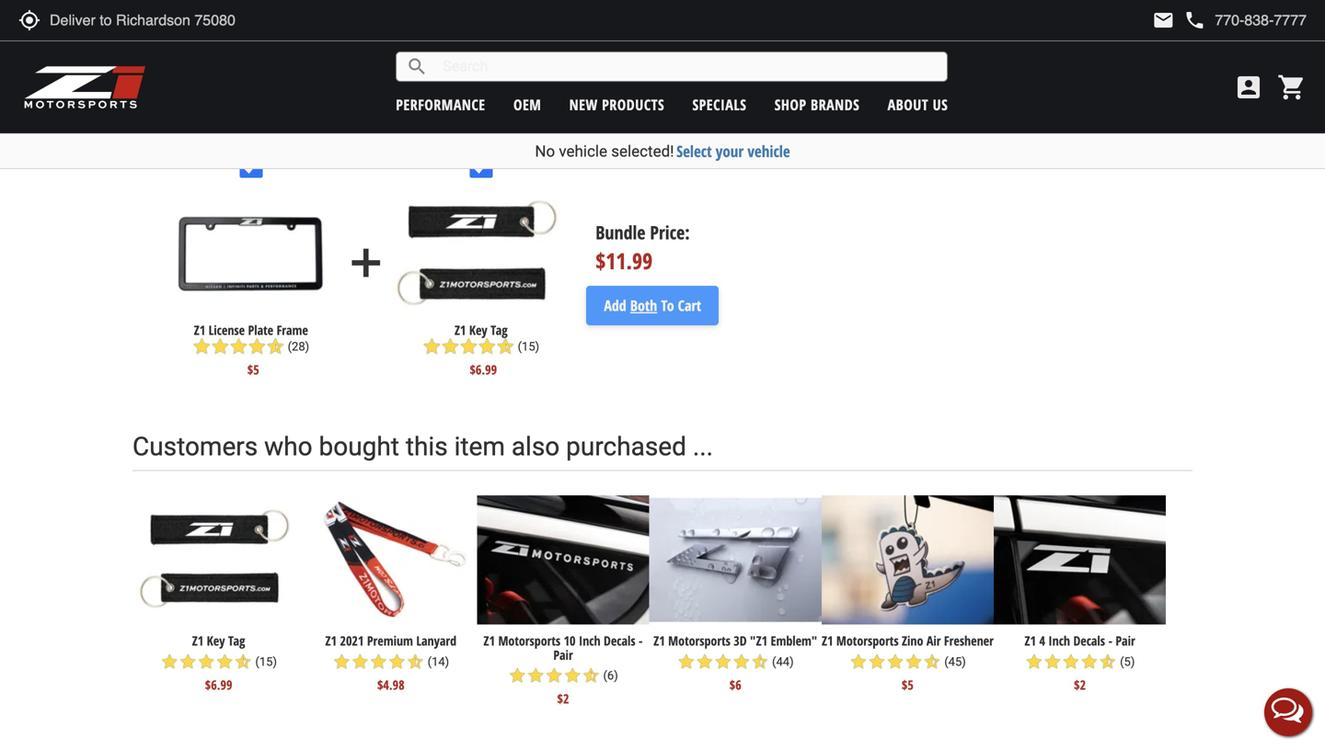 Task type: describe. For each thing, give the bounding box(es) containing it.
$6
[[729, 677, 741, 694]]

0 horizontal spatial key
[[207, 632, 225, 650]]

(5)
[[1120, 655, 1135, 669]]

bundle
[[596, 220, 645, 245]]

new products
[[569, 95, 665, 115]]

inch inside z1 4 inch decals - pair star star star star star_half (5) $2
[[1048, 632, 1070, 650]]

purchased
[[566, 432, 686, 462]]

frequently bought together
[[132, 85, 448, 116]]

pair inside z1 motorsports 10 inch decals - pair star star star star star_half (6) $2
[[553, 647, 573, 664]]

$2 inside z1 4 inch decals - pair star star star star star_half (5) $2
[[1074, 677, 1086, 694]]

my_location
[[18, 9, 40, 31]]

star_half inside z1 4 inch decals - pair star star star star star_half (5) $2
[[1099, 653, 1117, 671]]

price:
[[650, 220, 690, 245]]

(28)
[[288, 340, 309, 354]]

freshener
[[944, 632, 994, 650]]

add
[[604, 296, 626, 316]]

to
[[661, 296, 674, 316]]

selected!
[[611, 142, 674, 161]]

0 horizontal spatial z1 key tag star star star star star_half (15) $6.99
[[160, 632, 277, 694]]

z1 for star
[[484, 632, 495, 650]]

decals inside z1 motorsports 10 inch decals - pair star star star star star_half (6) $2
[[604, 632, 635, 650]]

z1 for $5
[[194, 322, 205, 339]]

$5 inside z1 motorsports zino air freshener star star star star star_half (45) $5
[[902, 677, 914, 694]]

z1 for (44)
[[654, 632, 665, 650]]

add both to cart
[[604, 296, 701, 316]]

about
[[888, 95, 929, 115]]

z1 license plate frame star star star star star_half (28) $5
[[193, 322, 309, 379]]

air
[[926, 632, 941, 650]]

add
[[343, 240, 389, 286]]

about us
[[888, 95, 948, 115]]

$2 inside z1 motorsports 10 inch decals - pair star star star star star_half (6) $2
[[557, 691, 569, 708]]

brands
[[811, 95, 860, 115]]

- inside z1 4 inch decals - pair star star star star star_half (5) $2
[[1108, 632, 1112, 650]]

products
[[602, 95, 665, 115]]

vehicle inside no vehicle selected! select your vehicle
[[559, 142, 607, 161]]

z1 motorsports logo image
[[23, 64, 147, 110]]

1 horizontal spatial z1 key tag star star star star star_half (15) $6.99
[[423, 322, 539, 379]]

select your vehicle link
[[676, 141, 790, 162]]

z1 for star_half
[[1025, 632, 1036, 650]]

star_half inside z1 motorsports 3d "z1 emblem" star star star star star_half (44) $6
[[751, 653, 769, 671]]

zino
[[902, 632, 923, 650]]

0 vertical spatial $6.99
[[470, 361, 497, 379]]

oem link
[[513, 95, 541, 115]]

this
[[406, 432, 448, 462]]

(14)
[[428, 655, 449, 669]]

1 horizontal spatial vehicle
[[747, 141, 790, 162]]

0 horizontal spatial $6.99
[[205, 677, 232, 694]]

item
[[454, 432, 505, 462]]

0 vertical spatial key
[[469, 322, 487, 339]]

z1 4 inch decals - pair star star star star star_half (5) $2
[[1025, 632, 1135, 694]]

phone link
[[1184, 9, 1307, 31]]

shopping_cart
[[1277, 73, 1307, 102]]

...
[[693, 432, 713, 462]]

star_half inside z1 2021 premium lanyard star star star star star_half (14) $4.98
[[406, 653, 425, 671]]

decals inside z1 4 inch decals - pair star star star star star_half (5) $2
[[1073, 632, 1105, 650]]

oem
[[513, 95, 541, 115]]

bundle price: $11.99
[[596, 220, 690, 276]]

account_box link
[[1229, 73, 1268, 102]]

z1 motorsports 3d "z1 emblem" star star star star star_half (44) $6
[[654, 632, 817, 694]]

z1 for $4.98
[[325, 632, 337, 650]]

search
[[406, 56, 428, 78]]

pair inside z1 4 inch decals - pair star star star star star_half (5) $2
[[1116, 632, 1135, 650]]

new
[[569, 95, 598, 115]]

z1 2021 premium lanyard star star star star star_half (14) $4.98
[[325, 632, 456, 694]]

z1 for (45)
[[822, 632, 833, 650]]

shop brands link
[[775, 95, 860, 115]]

both
[[630, 296, 657, 316]]

z1 motorsports 10 inch decals - pair star star star star star_half (6) $2
[[484, 632, 643, 708]]

z1 motorsports zino air freshener star star star star star_half (45) $5
[[822, 632, 994, 694]]

star_half inside z1 license plate frame star star star star star_half (28) $5
[[266, 338, 285, 356]]



Task type: locate. For each thing, give the bounding box(es) containing it.
inch inside z1 motorsports 10 inch decals - pair star star star star star_half (6) $2
[[579, 632, 600, 650]]

motorsports inside z1 motorsports zino air freshener star star star star star_half (45) $5
[[836, 632, 899, 650]]

$5 down plate
[[247, 361, 259, 379]]

no vehicle selected! select your vehicle
[[535, 141, 790, 162]]

(44)
[[772, 655, 794, 669]]

motorsports for $6
[[668, 632, 730, 650]]

new products link
[[569, 95, 665, 115]]

cart
[[678, 296, 701, 316]]

1 horizontal spatial inch
[[1048, 632, 1070, 650]]

us
[[933, 95, 948, 115]]

-
[[639, 632, 643, 650], [1108, 632, 1112, 650]]

1 horizontal spatial motorsports
[[668, 632, 730, 650]]

z1 key tag star star star star star_half (15) $6.99
[[423, 322, 539, 379], [160, 632, 277, 694]]

frame
[[277, 322, 308, 339]]

inch
[[579, 632, 600, 650], [1048, 632, 1070, 650]]

no
[[535, 142, 555, 161]]

phone
[[1184, 9, 1206, 31]]

0 vertical spatial $5
[[247, 361, 259, 379]]

also
[[511, 432, 560, 462]]

1 vertical spatial key
[[207, 632, 225, 650]]

1 vertical spatial $6.99
[[205, 677, 232, 694]]

mail phone
[[1152, 9, 1206, 31]]

1 horizontal spatial pair
[[1116, 632, 1135, 650]]

1 - from the left
[[639, 632, 643, 650]]

motorsports inside z1 motorsports 10 inch decals - pair star star star star star_half (6) $2
[[498, 632, 560, 650]]

license
[[209, 322, 245, 339]]

1 horizontal spatial decals
[[1073, 632, 1105, 650]]

inch right 4
[[1048, 632, 1070, 650]]

1 vertical spatial $5
[[902, 677, 914, 694]]

mail link
[[1152, 9, 1174, 31]]

performance
[[396, 95, 485, 115]]

1 vertical spatial z1 key tag star star star star star_half (15) $6.99
[[160, 632, 277, 694]]

motorsports left 'zino'
[[836, 632, 899, 650]]

0 vertical spatial (15)
[[518, 340, 539, 354]]

0 horizontal spatial tag
[[228, 632, 245, 650]]

(6)
[[603, 670, 618, 683]]

mail
[[1152, 9, 1174, 31]]

motorsports inside z1 motorsports 3d "z1 emblem" star star star star star_half (44) $6
[[668, 632, 730, 650]]

2 motorsports from the left
[[668, 632, 730, 650]]

$11.99
[[596, 246, 653, 276]]

2 - from the left
[[1108, 632, 1112, 650]]

bought
[[258, 85, 340, 116]]

1 horizontal spatial (15)
[[518, 340, 539, 354]]

0 horizontal spatial $5
[[247, 361, 259, 379]]

decals up (6)
[[604, 632, 635, 650]]

3 motorsports from the left
[[836, 632, 899, 650]]

vehicle right no
[[559, 142, 607, 161]]

specials link
[[692, 95, 747, 115]]

motorsports left 10
[[498, 632, 560, 650]]

inch right 10
[[579, 632, 600, 650]]

z1 inside z1 motorsports 3d "z1 emblem" star star star star star_half (44) $6
[[654, 632, 665, 650]]

motorsports
[[498, 632, 560, 650], [668, 632, 730, 650], [836, 632, 899, 650]]

star
[[193, 338, 211, 356], [211, 338, 229, 356], [229, 338, 248, 356], [248, 338, 266, 356], [423, 338, 441, 356], [441, 338, 460, 356], [460, 338, 478, 356], [478, 338, 496, 356], [160, 653, 179, 671], [179, 653, 197, 671], [197, 653, 216, 671], [216, 653, 234, 671], [333, 653, 351, 671], [351, 653, 369, 671], [369, 653, 388, 671], [388, 653, 406, 671], [677, 653, 695, 671], [695, 653, 714, 671], [714, 653, 732, 671], [732, 653, 751, 671], [849, 653, 868, 671], [868, 653, 886, 671], [886, 653, 905, 671], [905, 653, 923, 671], [1025, 653, 1043, 671], [1043, 653, 1062, 671], [1062, 653, 1080, 671], [1080, 653, 1099, 671], [508, 667, 527, 686], [527, 667, 545, 686], [545, 667, 563, 686], [563, 667, 582, 686]]

star_half inside z1 motorsports zino air freshener star star star star star_half (45) $5
[[923, 653, 941, 671]]

1 vertical spatial (15)
[[255, 655, 277, 669]]

performance link
[[396, 95, 485, 115]]

z1 inside z1 2021 premium lanyard star star star star star_half (14) $4.98
[[325, 632, 337, 650]]

0 horizontal spatial (15)
[[255, 655, 277, 669]]

1 horizontal spatial $5
[[902, 677, 914, 694]]

select
[[676, 141, 712, 162]]

shop brands
[[775, 95, 860, 115]]

together
[[346, 85, 448, 116]]

$2
[[1074, 677, 1086, 694], [557, 691, 569, 708]]

pair
[[1116, 632, 1135, 650], [553, 647, 573, 664]]

z1 inside z1 motorsports 10 inch decals - pair star star star star star_half (6) $2
[[484, 632, 495, 650]]

2021
[[340, 632, 364, 650]]

0 vertical spatial tag
[[491, 322, 508, 339]]

motorsports left 3d
[[668, 632, 730, 650]]

star_half inside z1 motorsports 10 inch decals - pair star star star star star_half (6) $2
[[582, 667, 600, 686]]

- right 4
[[1108, 632, 1112, 650]]

0 horizontal spatial motorsports
[[498, 632, 560, 650]]

premium
[[367, 632, 413, 650]]

1 motorsports from the left
[[498, 632, 560, 650]]

vehicle
[[747, 141, 790, 162], [559, 142, 607, 161]]

1 horizontal spatial key
[[469, 322, 487, 339]]

"z1
[[750, 632, 767, 650]]

1 horizontal spatial $6.99
[[470, 361, 497, 379]]

$4.98
[[377, 677, 405, 694]]

1 horizontal spatial -
[[1108, 632, 1112, 650]]

decals right 4
[[1073, 632, 1105, 650]]

tag
[[491, 322, 508, 339], [228, 632, 245, 650]]

customers
[[132, 432, 258, 462]]

Search search field
[[428, 53, 947, 81]]

$5 down 'zino'
[[902, 677, 914, 694]]

None checkbox
[[240, 155, 263, 178], [470, 155, 493, 178], [240, 155, 263, 178], [470, 155, 493, 178]]

(45)
[[944, 655, 966, 669]]

(15)
[[518, 340, 539, 354], [255, 655, 277, 669]]

motorsports for $5
[[836, 632, 899, 650]]

2 horizontal spatial motorsports
[[836, 632, 899, 650]]

3d
[[734, 632, 747, 650]]

account_box
[[1234, 73, 1263, 102]]

4
[[1039, 632, 1045, 650]]

2 inch from the left
[[1048, 632, 1070, 650]]

z1 inside z1 4 inch decals - pair star star star star star_half (5) $2
[[1025, 632, 1036, 650]]

motorsports for star_half
[[498, 632, 560, 650]]

plate
[[248, 322, 273, 339]]

0 horizontal spatial vehicle
[[559, 142, 607, 161]]

- right 10
[[639, 632, 643, 650]]

10
[[564, 632, 576, 650]]

1 horizontal spatial $2
[[1074, 677, 1086, 694]]

0 horizontal spatial $2
[[557, 691, 569, 708]]

customers who bought this item also purchased ...
[[132, 432, 713, 462]]

0 horizontal spatial -
[[639, 632, 643, 650]]

0 horizontal spatial decals
[[604, 632, 635, 650]]

- inside z1 motorsports 10 inch decals - pair star star star star star_half (6) $2
[[639, 632, 643, 650]]

vehicle right "your" on the right top
[[747, 141, 790, 162]]

lanyard
[[416, 632, 456, 650]]

who
[[264, 432, 312, 462]]

z1
[[194, 322, 205, 339], [455, 322, 466, 339], [192, 632, 204, 650], [325, 632, 337, 650], [484, 632, 495, 650], [654, 632, 665, 650], [822, 632, 833, 650], [1025, 632, 1036, 650]]

$5 inside z1 license plate frame star star star star star_half (28) $5
[[247, 361, 259, 379]]

$6.99
[[470, 361, 497, 379], [205, 677, 232, 694]]

z1 inside z1 motorsports zino air freshener star star star star star_half (45) $5
[[822, 632, 833, 650]]

0 horizontal spatial inch
[[579, 632, 600, 650]]

1 horizontal spatial tag
[[491, 322, 508, 339]]

about us link
[[888, 95, 948, 115]]

2 decals from the left
[[1073, 632, 1105, 650]]

bought
[[319, 432, 399, 462]]

shop
[[775, 95, 807, 115]]

emblem"
[[771, 632, 817, 650]]

0 vertical spatial z1 key tag star star star star star_half (15) $6.99
[[423, 322, 539, 379]]

1 decals from the left
[[604, 632, 635, 650]]

z1 inside z1 license plate frame star star star star star_half (28) $5
[[194, 322, 205, 339]]

shopping_cart link
[[1273, 73, 1307, 102]]

1 inch from the left
[[579, 632, 600, 650]]

your
[[716, 141, 744, 162]]

star_half
[[266, 338, 285, 356], [496, 338, 515, 356], [234, 653, 252, 671], [406, 653, 425, 671], [751, 653, 769, 671], [923, 653, 941, 671], [1099, 653, 1117, 671], [582, 667, 600, 686]]

frequently
[[132, 85, 252, 116]]

key
[[469, 322, 487, 339], [207, 632, 225, 650]]

$5
[[247, 361, 259, 379], [902, 677, 914, 694]]

0 horizontal spatial pair
[[553, 647, 573, 664]]

1 vertical spatial tag
[[228, 632, 245, 650]]

specials
[[692, 95, 747, 115]]

decals
[[604, 632, 635, 650], [1073, 632, 1105, 650]]



Task type: vqa. For each thing, say whether or not it's contained in the screenshot.
shopping_cart "link"
yes



